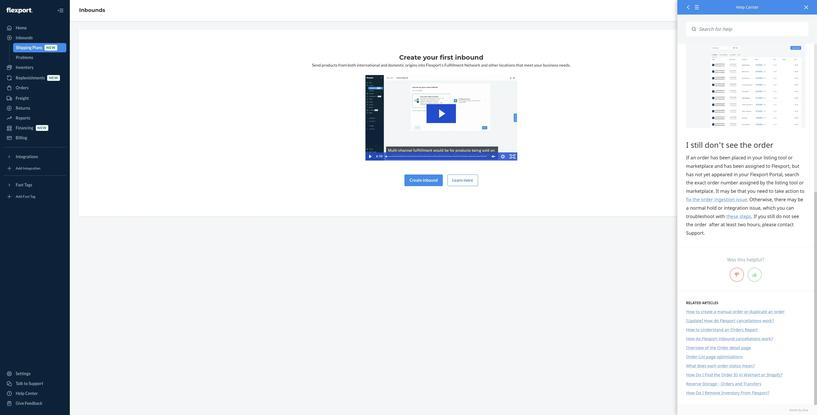 Task type: vqa. For each thing, say whether or not it's contained in the screenshot.
NUMBER OF REGIONS (ASCENDING)
no



Task type: describe. For each thing, give the bounding box(es) containing it.
1 horizontal spatial inbounds
[[79, 7, 105, 13]]

how do i remove inventory from flexport?
[[686, 390, 770, 396]]

reports
[[16, 116, 30, 120]]

network
[[464, 63, 480, 68]]

that
[[516, 63, 523, 68]]

0 horizontal spatial inventory
[[16, 65, 34, 70]]

how do flexport inbound cancellations work?
[[686, 336, 773, 342]]

talk to support button
[[3, 379, 66, 389]]

related articles
[[686, 301, 718, 306]]

mean?
[[742, 363, 755, 369]]

related
[[686, 301, 701, 306]]

2 vertical spatial order
[[722, 372, 733, 378]]

plans
[[32, 45, 42, 50]]

orders link
[[3, 83, 66, 93]]

reserve
[[686, 381, 701, 387]]

integrations
[[16, 154, 38, 159]]

walmart
[[744, 372, 760, 378]]

cancellations for inbound
[[736, 336, 761, 342]]

do for find
[[696, 372, 701, 378]]

give
[[16, 401, 24, 406]]

remove
[[705, 390, 720, 396]]

0 horizontal spatial order
[[718, 363, 728, 369]]

0 horizontal spatial and
[[381, 63, 387, 68]]

how do i find the order id in walmart or shopify?
[[686, 372, 783, 378]]

do for remove
[[696, 390, 701, 396]]

freight
[[16, 96, 29, 101]]

to for understand
[[696, 327, 700, 333]]

give feedback
[[16, 401, 42, 406]]

1 vertical spatial inbounds link
[[3, 33, 66, 42]]

reports link
[[3, 114, 66, 123]]

create for inbound
[[410, 178, 422, 183]]

replenishments
[[16, 75, 45, 80]]

overview
[[686, 345, 704, 351]]

1 horizontal spatial an
[[768, 309, 773, 315]]

into
[[418, 63, 425, 68]]

1 vertical spatial help
[[16, 391, 24, 396]]

create inbound
[[410, 178, 438, 183]]

feedback
[[25, 401, 42, 406]]

was
[[727, 257, 736, 263]]

0 horizontal spatial or
[[744, 309, 749, 315]]

optimizations
[[717, 354, 743, 360]]

shipping plans
[[16, 45, 42, 50]]

1 horizontal spatial page
[[741, 345, 751, 351]]

create your first inbound send products from both international and domestic origins into flexport's fulfillment network and other locations that meet your business needs.
[[312, 54, 571, 68]]

other
[[489, 63, 498, 68]]

how to understand an orders report
[[686, 327, 758, 333]]

create
[[701, 309, 713, 315]]

give feedback button
[[3, 399, 66, 408]]

1 vertical spatial center
[[25, 391, 38, 396]]

international
[[357, 63, 380, 68]]

what does each order status mean?
[[686, 363, 755, 369]]

origins
[[405, 63, 417, 68]]

1 vertical spatial or
[[761, 372, 765, 378]]

elevio
[[790, 408, 798, 412]]

0 vertical spatial your
[[423, 54, 438, 61]]

-
[[718, 381, 720, 387]]

report
[[745, 327, 758, 333]]

shipping
[[16, 45, 32, 50]]

how for how do i find the order id in walmart or shopify?
[[686, 372, 695, 378]]

fulfillment
[[445, 63, 464, 68]]

storage
[[702, 381, 717, 387]]

a
[[714, 309, 716, 315]]

settings link
[[3, 369, 66, 379]]

how for how do flexport inbound cancellations work?
[[686, 336, 695, 342]]

1 vertical spatial order
[[686, 354, 698, 360]]

returns
[[16, 106, 30, 111]]

0 vertical spatial order
[[717, 345, 729, 351]]

this
[[738, 257, 746, 263]]

new for shipping plans
[[46, 46, 56, 50]]

was this helpful?
[[727, 257, 765, 263]]

0 horizontal spatial an
[[725, 327, 730, 333]]

fast inside dropdown button
[[16, 182, 23, 187]]

1 vertical spatial your
[[534, 63, 542, 68]]

id
[[734, 372, 738, 378]]

transfers
[[744, 381, 761, 387]]

products
[[322, 63, 338, 68]]

meet
[[524, 63, 533, 68]]

learn
[[452, 178, 463, 183]]

billing link
[[3, 133, 66, 143]]

support
[[29, 381, 43, 386]]

learn more
[[452, 178, 473, 183]]

duplicate
[[750, 309, 767, 315]]

manual
[[717, 309, 732, 315]]

financing
[[16, 125, 33, 130]]

1 horizontal spatial inbounds link
[[79, 7, 105, 13]]

1 horizontal spatial order
[[733, 309, 743, 315]]

list
[[699, 354, 705, 360]]

1 horizontal spatial inventory
[[721, 390, 740, 396]]

inventory link
[[3, 63, 66, 72]]

0 horizontal spatial help center
[[16, 391, 38, 396]]

talk
[[16, 381, 23, 386]]

help center link
[[3, 389, 66, 398]]

flexport logo image
[[6, 7, 33, 13]]

1 horizontal spatial center
[[746, 4, 759, 10]]

[update]
[[686, 318, 703, 324]]

elevio by dixa
[[790, 408, 809, 412]]

by
[[798, 408, 802, 412]]

new for replenishments
[[49, 76, 58, 80]]



Task type: locate. For each thing, give the bounding box(es) containing it.
0 horizontal spatial flexport
[[702, 336, 718, 342]]

do down reserve
[[696, 390, 701, 396]]

order list page optimizations
[[686, 354, 743, 360]]

help up 'give'
[[16, 391, 24, 396]]

1 i from the top
[[702, 372, 704, 378]]

add down fast tags on the top left
[[16, 195, 22, 199]]

0 vertical spatial flexport
[[720, 318, 736, 324]]

i left remove
[[702, 390, 704, 396]]

find
[[705, 372, 713, 378]]

inbound inside create your first inbound send products from both international and domestic origins into flexport's fulfillment network and other locations that meet your business needs.
[[455, 54, 483, 61]]

1 vertical spatial create
[[410, 178, 422, 183]]

1 vertical spatial new
[[49, 76, 58, 80]]

status
[[729, 363, 741, 369]]

do down does
[[696, 372, 701, 378]]

0 vertical spatial an
[[768, 309, 773, 315]]

i for remove
[[702, 390, 704, 396]]

inbound inside button
[[423, 178, 438, 183]]

or
[[744, 309, 749, 315], [761, 372, 765, 378]]

1 vertical spatial help center
[[16, 391, 38, 396]]

1 vertical spatial inbound
[[423, 178, 438, 183]]

0 vertical spatial help
[[736, 4, 745, 10]]

inventory down problems
[[16, 65, 34, 70]]

how down reserve
[[686, 390, 695, 396]]

how down 'related'
[[686, 309, 695, 315]]

flexport down the manual
[[720, 318, 736, 324]]

add integration
[[16, 166, 40, 171]]

needs.
[[559, 63, 571, 68]]

to inside talk to support button
[[24, 381, 28, 386]]

what
[[686, 363, 696, 369]]

add fast tag
[[16, 195, 35, 199]]

add for add integration
[[16, 166, 22, 171]]

1 vertical spatial add
[[16, 195, 22, 199]]

2 vertical spatial to
[[24, 381, 28, 386]]

how down what
[[686, 372, 695, 378]]

an up how do flexport inbound cancellations work?
[[725, 327, 730, 333]]

flexport
[[720, 318, 736, 324], [702, 336, 718, 342]]

tags
[[24, 182, 32, 187]]

the right find
[[714, 372, 720, 378]]

orders right -
[[721, 381, 734, 387]]

fast left tags
[[16, 182, 23, 187]]

create
[[399, 54, 421, 61], [410, 178, 422, 183]]

fast tags button
[[3, 180, 66, 190]]

help up "search" "search field"
[[736, 4, 745, 10]]

1 horizontal spatial or
[[761, 372, 765, 378]]

add for add fast tag
[[16, 195, 22, 199]]

0 vertical spatial orders
[[16, 85, 29, 90]]

cancellations
[[737, 318, 762, 324], [736, 336, 761, 342]]

page up "each" at the bottom right of the page
[[706, 354, 716, 360]]

2 vertical spatial orders
[[721, 381, 734, 387]]

the
[[710, 345, 716, 351], [714, 372, 720, 378]]

flexport's
[[426, 63, 444, 68]]

flexport down 'understand'
[[702, 336, 718, 342]]

fast tags
[[16, 182, 32, 187]]

to down [update]
[[696, 327, 700, 333]]

0 vertical spatial cancellations
[[737, 318, 762, 324]]

to left create
[[696, 309, 700, 315]]

cancellations for flexport
[[737, 318, 762, 324]]

0 horizontal spatial inbounds link
[[3, 33, 66, 42]]

new down reports link
[[37, 126, 47, 130]]

does
[[697, 363, 707, 369]]

1 vertical spatial flexport
[[702, 336, 718, 342]]

orders inside orders link
[[16, 85, 29, 90]]

of
[[705, 345, 709, 351]]

0 horizontal spatial inbound
[[423, 178, 438, 183]]

add left integration
[[16, 166, 22, 171]]

1 horizontal spatial flexport
[[720, 318, 736, 324]]

0 horizontal spatial do
[[696, 336, 701, 342]]

and down in
[[735, 381, 742, 387]]

1 vertical spatial page
[[706, 354, 716, 360]]

inventory
[[16, 65, 34, 70], [721, 390, 740, 396]]

in
[[739, 372, 743, 378]]

locations
[[499, 63, 515, 68]]

inbound
[[455, 54, 483, 61], [423, 178, 438, 183], [719, 336, 735, 342]]

i
[[702, 372, 704, 378], [702, 390, 704, 396]]

problems
[[16, 55, 33, 60]]

0 vertical spatial create
[[399, 54, 421, 61]]

2 add from the top
[[16, 195, 22, 199]]

inbound down how to understand an orders report at the right of the page
[[719, 336, 735, 342]]

0 vertical spatial or
[[744, 309, 749, 315]]

add integration link
[[3, 164, 66, 173]]

flexport?
[[752, 390, 770, 396]]

center down talk to support
[[25, 391, 38, 396]]

2 horizontal spatial order
[[774, 309, 785, 315]]

fast left tag
[[23, 195, 30, 199]]

create inbound button
[[405, 175, 443, 186]]

0 horizontal spatial center
[[25, 391, 38, 396]]

0 vertical spatial inbounds link
[[79, 7, 105, 13]]

from
[[741, 390, 751, 396]]

elevio by dixa link
[[686, 408, 809, 412]]

new
[[46, 46, 56, 50], [49, 76, 58, 80], [37, 126, 47, 130]]

1 horizontal spatial do
[[714, 318, 719, 324]]

0 vertical spatial page
[[741, 345, 751, 351]]

to for create
[[696, 309, 700, 315]]

and left other
[[481, 63, 488, 68]]

1 horizontal spatial your
[[534, 63, 542, 68]]

i left find
[[702, 372, 704, 378]]

0 vertical spatial add
[[16, 166, 22, 171]]

from
[[338, 63, 347, 68]]

integration
[[23, 166, 40, 171]]

your up flexport's
[[423, 54, 438, 61]]

new right plans
[[46, 46, 56, 50]]

0 vertical spatial to
[[696, 309, 700, 315]]

orders up 'freight'
[[16, 85, 29, 90]]

overview of the order detail page
[[686, 345, 751, 351]]

0 vertical spatial do
[[714, 318, 719, 324]]

tag
[[30, 195, 35, 199]]

cancellations down report
[[736, 336, 761, 342]]

0 vertical spatial inbounds
[[79, 7, 105, 13]]

1 vertical spatial fast
[[23, 195, 30, 199]]

order up what
[[686, 354, 698, 360]]

page
[[741, 345, 751, 351], [706, 354, 716, 360]]

create inside button
[[410, 178, 422, 183]]

your
[[423, 54, 438, 61], [534, 63, 542, 68]]

articles
[[702, 301, 718, 306]]

1 horizontal spatial help
[[736, 4, 745, 10]]

1 vertical spatial do
[[696, 390, 701, 396]]

orders down [update] how do flexport cancellations work?
[[731, 327, 744, 333]]

close navigation image
[[57, 7, 64, 14]]

how for how do i remove inventory from flexport?
[[686, 390, 695, 396]]

send
[[312, 63, 321, 68]]

0 vertical spatial the
[[710, 345, 716, 351]]

do down a
[[714, 318, 719, 324]]

problems link
[[13, 53, 66, 62]]

new up orders link
[[49, 76, 58, 80]]

1 vertical spatial cancellations
[[736, 336, 761, 342]]

2 do from the top
[[696, 390, 701, 396]]

1 vertical spatial to
[[696, 327, 700, 333]]

inbound left learn at the top right of page
[[423, 178, 438, 183]]

0 horizontal spatial inbounds
[[16, 35, 33, 40]]

work? for [update] how do flexport cancellations work?
[[763, 318, 774, 324]]

video thumbnail image
[[365, 75, 517, 161], [365, 75, 517, 161]]

do
[[696, 372, 701, 378], [696, 390, 701, 396]]

center up "search" "search field"
[[746, 4, 759, 10]]

order right duplicate
[[774, 309, 785, 315]]

0 vertical spatial inventory
[[16, 65, 34, 70]]

order
[[733, 309, 743, 315], [774, 309, 785, 315], [718, 363, 728, 369]]

how down create
[[704, 318, 713, 324]]

order up [update] how do flexport cancellations work?
[[733, 309, 743, 315]]

the right the of
[[710, 345, 716, 351]]

[update] how do flexport cancellations work?
[[686, 318, 774, 324]]

inbound for create
[[455, 54, 483, 61]]

center
[[746, 4, 759, 10], [25, 391, 38, 396]]

business
[[543, 63, 558, 68]]

0 vertical spatial i
[[702, 372, 704, 378]]

dixa
[[802, 408, 809, 412]]

help center up "search" "search field"
[[736, 4, 759, 10]]

inventory down reserve storage - orders and transfers
[[721, 390, 740, 396]]

2 vertical spatial inbound
[[719, 336, 735, 342]]

1 vertical spatial an
[[725, 327, 730, 333]]

cancellations up report
[[737, 318, 762, 324]]

1 horizontal spatial inbound
[[455, 54, 483, 61]]

new for financing
[[37, 126, 47, 130]]

i for find
[[702, 372, 704, 378]]

inbounds link
[[79, 7, 105, 13], [3, 33, 66, 42]]

or right the walmart
[[761, 372, 765, 378]]

how down [update]
[[686, 327, 695, 333]]

how up overview
[[686, 336, 695, 342]]

detail
[[730, 345, 740, 351]]

or left duplicate
[[744, 309, 749, 315]]

understand
[[701, 327, 724, 333]]

work? for how do flexport inbound cancellations work?
[[762, 336, 773, 342]]

shopify?
[[767, 372, 783, 378]]

0 horizontal spatial your
[[423, 54, 438, 61]]

returns link
[[3, 104, 66, 113]]

page right detail on the right bottom of page
[[741, 345, 751, 351]]

0 horizontal spatial help
[[16, 391, 24, 396]]

and left domestic
[[381, 63, 387, 68]]

more
[[464, 178, 473, 183]]

0 vertical spatial new
[[46, 46, 56, 50]]

create for your
[[399, 54, 421, 61]]

home link
[[3, 23, 66, 33]]

2 i from the top
[[702, 390, 704, 396]]

settings
[[16, 371, 31, 376]]

1 vertical spatial work?
[[762, 336, 773, 342]]

0 vertical spatial help center
[[736, 4, 759, 10]]

inbound up network
[[455, 54, 483, 61]]

1 vertical spatial inventory
[[721, 390, 740, 396]]

learn more button
[[447, 175, 478, 186]]

your right meet
[[534, 63, 542, 68]]

1 vertical spatial orders
[[731, 327, 744, 333]]

help center up give feedback
[[16, 391, 38, 396]]

to for support
[[24, 381, 28, 386]]

0 vertical spatial center
[[746, 4, 759, 10]]

2 vertical spatial new
[[37, 126, 47, 130]]

1 vertical spatial do
[[696, 336, 701, 342]]

1 vertical spatial i
[[702, 390, 704, 396]]

0 vertical spatial do
[[696, 372, 701, 378]]

2 horizontal spatial and
[[735, 381, 742, 387]]

reserve storage - orders and transfers
[[686, 381, 761, 387]]

create inside create your first inbound send products from both international and domestic origins into flexport's fulfillment network and other locations that meet your business needs.
[[399, 54, 421, 61]]

Search search field
[[696, 22, 809, 36]]

1 vertical spatial the
[[714, 372, 720, 378]]

order right "each" at the bottom right of the page
[[718, 363, 728, 369]]

1 horizontal spatial help center
[[736, 4, 759, 10]]

fast
[[16, 182, 23, 187], [23, 195, 30, 199]]

0 vertical spatial work?
[[763, 318, 774, 324]]

an right duplicate
[[768, 309, 773, 315]]

1 vertical spatial inbounds
[[16, 35, 33, 40]]

video element
[[365, 75, 517, 161]]

to right talk
[[24, 381, 28, 386]]

1 add from the top
[[16, 166, 22, 171]]

how for how to understand an orders report
[[686, 327, 695, 333]]

billing
[[16, 135, 27, 140]]

0 vertical spatial fast
[[16, 182, 23, 187]]

how for how to create a manual order or duplicate an order
[[686, 309, 695, 315]]

both
[[348, 63, 356, 68]]

1 horizontal spatial and
[[481, 63, 488, 68]]

order left id
[[722, 372, 733, 378]]

0 vertical spatial inbound
[[455, 54, 483, 61]]

how to create a manual order or duplicate an order
[[686, 309, 785, 315]]

help
[[736, 4, 745, 10], [16, 391, 24, 396]]

work?
[[763, 318, 774, 324], [762, 336, 773, 342]]

1 do from the top
[[696, 372, 701, 378]]

inbound for how
[[719, 336, 735, 342]]

first
[[440, 54, 453, 61]]

2 horizontal spatial inbound
[[719, 336, 735, 342]]

order down how do flexport inbound cancellations work?
[[717, 345, 729, 351]]

0 horizontal spatial page
[[706, 354, 716, 360]]

do up overview
[[696, 336, 701, 342]]

home
[[16, 25, 27, 30]]

domestic
[[388, 63, 404, 68]]

integrations button
[[3, 152, 66, 162]]



